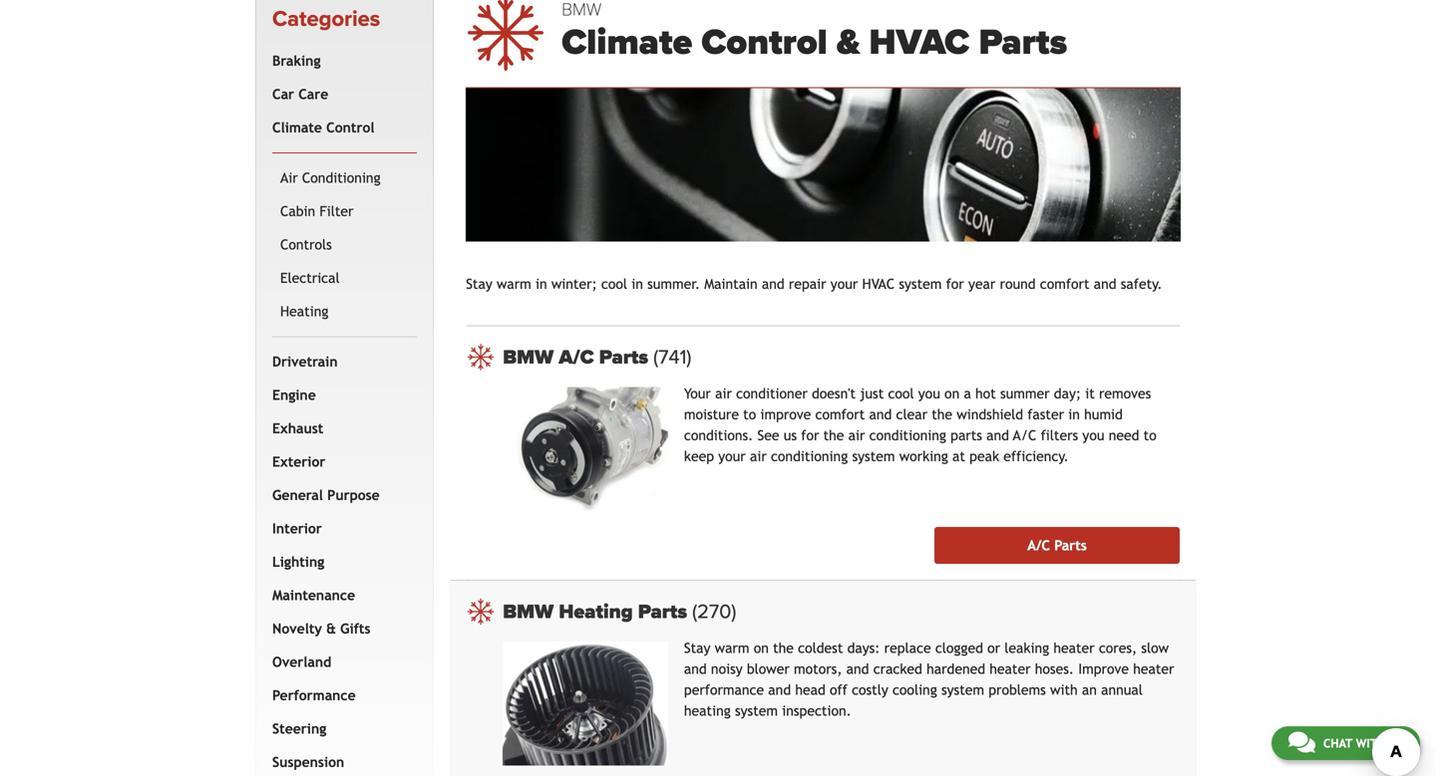 Task type: vqa. For each thing, say whether or not it's contained in the screenshot.
costly
yes



Task type: describe. For each thing, give the bounding box(es) containing it.
2 horizontal spatial air
[[848, 428, 865, 444]]

chat with us
[[1323, 737, 1403, 751]]

gifts
[[340, 621, 371, 637]]

summer
[[1000, 386, 1050, 402]]

and down days:
[[846, 662, 869, 678]]

working
[[899, 449, 948, 465]]

climate for climate control
[[272, 119, 322, 135]]

0 horizontal spatial &
[[326, 621, 336, 637]]

for inside your air conditioner doesn't just cool you on a hot summer day; it removes moisture to improve comfort and clear the windshield faster in humid conditions. see us for the air conditioning parts and a/c filters you need to keep your air conditioning system working at peak efficiency.
[[801, 428, 819, 444]]

safety.
[[1121, 276, 1162, 292]]

1 horizontal spatial your
[[831, 276, 858, 292]]

performance link
[[268, 680, 413, 713]]

system inside your air conditioner doesn't just cool you on a hot summer day; it removes moisture to improve comfort and clear the windshield faster in humid conditions. see us for the air conditioning parts and a/c filters you need to keep your air conditioning system working at peak efficiency.
[[852, 449, 895, 465]]

a
[[964, 386, 971, 402]]

us
[[784, 428, 797, 444]]

bmw for bmw                                                                                    a/c parts
[[503, 346, 554, 370]]

conditions.
[[684, 428, 753, 444]]

system left year at right top
[[899, 276, 942, 292]]

air
[[280, 170, 298, 186]]

1 horizontal spatial heater
[[1054, 641, 1095, 657]]

climate control & hvac parts banner image image
[[466, 88, 1181, 242]]

with inside the stay warm on the coldest days: replace clogged or leaking heater cores, slow and noisy blower motors, and cracked hardened heater hoses. improve heater performance and head off costly cooling system problems with an annual heating system inspection.
[[1050, 683, 1078, 699]]

novelty & gifts
[[272, 621, 371, 637]]

your
[[684, 386, 711, 402]]

car care link
[[268, 78, 413, 111]]

climate control
[[272, 119, 375, 135]]

heating link
[[276, 295, 413, 328]]

conditioning
[[302, 170, 381, 186]]

doesn't
[[812, 386, 856, 402]]

problems
[[989, 683, 1046, 699]]

maintain
[[704, 276, 758, 292]]

year
[[968, 276, 996, 292]]

inspection.
[[782, 704, 851, 720]]

on inside your air conditioner doesn't just cool you on a hot summer day; it removes moisture to improve comfort and clear the windshield faster in humid conditions. see us for the air conditioning parts and a/c filters you need to keep your air conditioning system working at peak efficiency.
[[945, 386, 960, 402]]

and down windshield
[[987, 428, 1009, 444]]

on inside the stay warm on the coldest days: replace clogged or leaking heater cores, slow and noisy blower motors, and cracked hardened heater hoses. improve heater performance and head off costly cooling system problems with an annual heating system inspection.
[[754, 641, 769, 657]]

steering
[[272, 721, 326, 737]]

peak
[[970, 449, 999, 465]]

it
[[1085, 386, 1095, 402]]

see
[[757, 428, 779, 444]]

1 horizontal spatial for
[[946, 276, 964, 292]]

stay for stay warm in winter; cool in summer. maintain and repair your hvac system for year round comfort and safety.
[[466, 276, 492, 292]]

1 vertical spatial the
[[823, 428, 844, 444]]

interior link
[[268, 512, 413, 546]]

exhaust link
[[268, 412, 413, 446]]

exterior
[[272, 454, 325, 470]]

improve
[[760, 407, 811, 423]]

novelty
[[272, 621, 322, 637]]

and down the blower
[[768, 683, 791, 699]]

1 horizontal spatial in
[[632, 276, 643, 292]]

clogged
[[935, 641, 983, 657]]

a/c parts link
[[934, 528, 1180, 565]]

braking link
[[268, 44, 413, 78]]

novelty & gifts link
[[268, 613, 413, 646]]

motors,
[[794, 662, 842, 678]]

us
[[1389, 737, 1403, 751]]

repair
[[789, 276, 826, 292]]

a/c parts thumbnail image image
[[503, 388, 668, 512]]

electrical
[[280, 270, 340, 286]]

general
[[272, 488, 323, 503]]

chat with us link
[[1271, 727, 1420, 761]]

car care
[[272, 86, 328, 102]]

conditioner
[[736, 386, 808, 402]]

your air conditioner doesn't just cool you on a hot summer day; it removes moisture to improve comfort and clear the windshield faster in humid conditions. see us for the air conditioning parts and a/c filters you need to keep your air conditioning system working at peak efficiency.
[[684, 386, 1157, 465]]

bmw                                                                                    heating parts link
[[503, 601, 1180, 624]]

noisy
[[711, 662, 743, 678]]

efficiency.
[[1004, 449, 1069, 465]]

cool inside your air conditioner doesn't just cool you on a hot summer day; it removes moisture to improve comfort and clear the windshield faster in humid conditions. see us for the air conditioning parts and a/c filters you need to keep your air conditioning system working at peak efficiency.
[[888, 386, 914, 402]]

head
[[795, 683, 826, 699]]

1 horizontal spatial heating
[[559, 601, 633, 624]]

performance
[[684, 683, 764, 699]]

round
[[1000, 276, 1036, 292]]

performance
[[272, 688, 356, 704]]

exhaust
[[272, 421, 323, 437]]

stay warm on the coldest days: replace clogged or leaking heater cores, slow and noisy blower motors, and cracked hardened heater hoses. improve heater performance and head off costly cooling system problems with an annual heating system inspection.
[[684, 641, 1174, 720]]

1 horizontal spatial you
[[1083, 428, 1105, 444]]

1 horizontal spatial &
[[837, 21, 860, 64]]

cores,
[[1099, 641, 1137, 657]]

1 vertical spatial with
[[1356, 737, 1385, 751]]

1 horizontal spatial conditioning
[[869, 428, 946, 444]]

overland
[[272, 655, 331, 671]]

0 horizontal spatial heater
[[990, 662, 1031, 678]]

0 horizontal spatial to
[[743, 407, 756, 423]]

bmw                                                                                    heating parts
[[503, 601, 692, 624]]

0 vertical spatial a/c
[[559, 346, 594, 370]]

cabin
[[280, 203, 315, 219]]

hoses.
[[1035, 662, 1074, 678]]

bmw                                                                                    a/c parts
[[503, 346, 653, 370]]

filter
[[320, 203, 354, 219]]

lighting
[[272, 554, 324, 570]]

maintenance
[[272, 588, 355, 604]]

cooling
[[893, 683, 937, 699]]

or
[[987, 641, 1000, 657]]

stay for stay warm on the coldest days: replace clogged or leaking heater cores, slow and noisy blower motors, and cracked hardened heater hoses. improve heater performance and head off costly cooling system problems with an annual heating system inspection.
[[684, 641, 711, 657]]

electrical link
[[276, 262, 413, 295]]

just
[[860, 386, 884, 402]]

costly
[[852, 683, 888, 699]]

comments image
[[1288, 731, 1315, 755]]

clear
[[896, 407, 928, 423]]

bmw                                                                                    a/c parts link
[[503, 346, 1180, 370]]



Task type: locate. For each thing, give the bounding box(es) containing it.
1 horizontal spatial warm
[[715, 641, 749, 657]]

faster
[[1027, 407, 1064, 423]]

0 vertical spatial &
[[837, 21, 860, 64]]

1 vertical spatial heating
[[559, 601, 633, 624]]

you
[[918, 386, 940, 402], [1083, 428, 1105, 444]]

on left 'a'
[[945, 386, 960, 402]]

steering link
[[268, 713, 413, 746]]

annual
[[1101, 683, 1143, 699]]

comfort inside your air conditioner doesn't just cool you on a hot summer day; it removes moisture to improve comfort and clear the windshield faster in humid conditions. see us for the air conditioning parts and a/c filters you need to keep your air conditioning system working at peak efficiency.
[[815, 407, 865, 423]]

drivetrain link
[[268, 345, 413, 379]]

coldest
[[798, 641, 843, 657]]

a/c inside your air conditioner doesn't just cool you on a hot summer day; it removes moisture to improve comfort and clear the windshield faster in humid conditions. see us for the air conditioning parts and a/c filters you need to keep your air conditioning system working at peak efficiency.
[[1013, 428, 1037, 444]]

conditioning down clear
[[869, 428, 946, 444]]

heater down slow
[[1133, 662, 1174, 678]]

in inside your air conditioner doesn't just cool you on a hot summer day; it removes moisture to improve comfort and clear the windshield faster in humid conditions. see us for the air conditioning parts and a/c filters you need to keep your air conditioning system working at peak efficiency.
[[1068, 407, 1080, 423]]

braking
[[272, 53, 321, 69]]

windshield
[[957, 407, 1023, 423]]

0 horizontal spatial conditioning
[[771, 449, 848, 465]]

0 horizontal spatial air
[[715, 386, 732, 402]]

leaking
[[1005, 641, 1049, 657]]

1 horizontal spatial control
[[701, 21, 828, 64]]

for right us
[[801, 428, 819, 444]]

replace
[[884, 641, 931, 657]]

0 horizontal spatial control
[[326, 119, 375, 135]]

need
[[1109, 428, 1139, 444]]

1 vertical spatial comfort
[[815, 407, 865, 423]]

in down day;
[[1068, 407, 1080, 423]]

system left working
[[852, 449, 895, 465]]

1 vertical spatial air
[[848, 428, 865, 444]]

general purpose
[[272, 488, 380, 503]]

0 horizontal spatial heating
[[280, 304, 328, 319]]

0 horizontal spatial comfort
[[815, 407, 865, 423]]

controls
[[280, 237, 332, 253]]

1 horizontal spatial with
[[1356, 737, 1385, 751]]

car
[[272, 86, 294, 102]]

hot
[[975, 386, 996, 402]]

1 horizontal spatial comfort
[[1040, 276, 1090, 292]]

suspension
[[272, 755, 344, 771]]

for left year at right top
[[946, 276, 964, 292]]

1 horizontal spatial air
[[750, 449, 767, 465]]

with down the hoses.
[[1050, 683, 1078, 699]]

0 vertical spatial the
[[932, 407, 953, 423]]

2 vertical spatial air
[[750, 449, 767, 465]]

air down see
[[750, 449, 767, 465]]

1 vertical spatial climate
[[272, 119, 322, 135]]

0 horizontal spatial the
[[773, 641, 794, 657]]

improve
[[1078, 662, 1129, 678]]

the right clear
[[932, 407, 953, 423]]

0 horizontal spatial you
[[918, 386, 940, 402]]

the
[[932, 407, 953, 423], [823, 428, 844, 444], [773, 641, 794, 657]]

system down hardened
[[941, 683, 984, 699]]

air up moisture
[[715, 386, 732, 402]]

0 vertical spatial control
[[701, 21, 828, 64]]

2 bmw from the top
[[503, 601, 554, 624]]

drivetrain
[[272, 354, 338, 370]]

heating
[[684, 704, 731, 720]]

day;
[[1054, 386, 1081, 402]]

air conditioning link
[[276, 161, 413, 195]]

1 vertical spatial hvac
[[862, 276, 895, 292]]

summer.
[[647, 276, 700, 292]]

comfort
[[1040, 276, 1090, 292], [815, 407, 865, 423]]

general purpose link
[[268, 479, 413, 512]]

exterior link
[[268, 446, 413, 479]]

heating
[[280, 304, 328, 319], [559, 601, 633, 624]]

suspension link
[[268, 746, 413, 777]]

to down conditioner
[[743, 407, 756, 423]]

1 horizontal spatial cool
[[888, 386, 914, 402]]

0 vertical spatial bmw
[[503, 346, 554, 370]]

and left the safety.
[[1094, 276, 1117, 292]]

2 vertical spatial a/c
[[1027, 538, 1050, 554]]

filters
[[1041, 428, 1078, 444]]

1 vertical spatial cool
[[888, 386, 914, 402]]

comfort down doesn't
[[815, 407, 865, 423]]

stay inside the stay warm on the coldest days: replace clogged or leaking heater cores, slow and noisy blower motors, and cracked hardened heater hoses. improve heater performance and head off costly cooling system problems with an annual heating system inspection.
[[684, 641, 711, 657]]

1 horizontal spatial climate
[[562, 21, 692, 64]]

your right 'repair'
[[831, 276, 858, 292]]

heating up heating parts thumbnail image
[[559, 601, 633, 624]]

warm inside the stay warm on the coldest days: replace clogged or leaking heater cores, slow and noisy blower motors, and cracked hardened heater hoses. improve heater performance and head off costly cooling system problems with an annual heating system inspection.
[[715, 641, 749, 657]]

at
[[952, 449, 965, 465]]

a/c up efficiency.
[[1013, 428, 1037, 444]]

system
[[899, 276, 942, 292], [852, 449, 895, 465], [941, 683, 984, 699], [735, 704, 778, 720]]

to
[[743, 407, 756, 423], [1144, 428, 1157, 444]]

on up the blower
[[754, 641, 769, 657]]

&
[[837, 21, 860, 64], [326, 621, 336, 637]]

stay warm in winter; cool in summer. maintain and repair your hvac system for year round comfort and safety.
[[466, 276, 1162, 292]]

1 vertical spatial a/c
[[1013, 428, 1037, 444]]

in left winter;
[[536, 276, 547, 292]]

2 horizontal spatial the
[[932, 407, 953, 423]]

stay up performance
[[684, 641, 711, 657]]

1 vertical spatial bmw
[[503, 601, 554, 624]]

the up the blower
[[773, 641, 794, 657]]

cool
[[601, 276, 627, 292], [888, 386, 914, 402]]

1 vertical spatial warm
[[715, 641, 749, 657]]

maintenance link
[[268, 579, 413, 613]]

1 vertical spatial for
[[801, 428, 819, 444]]

with
[[1050, 683, 1078, 699], [1356, 737, 1385, 751]]

days:
[[847, 641, 880, 657]]

climate
[[562, 21, 692, 64], [272, 119, 322, 135]]

0 horizontal spatial climate
[[272, 119, 322, 135]]

0 horizontal spatial for
[[801, 428, 819, 444]]

the down doesn't
[[823, 428, 844, 444]]

0 vertical spatial on
[[945, 386, 960, 402]]

heating parts thumbnail image image
[[503, 642, 668, 767]]

0 vertical spatial warm
[[497, 276, 531, 292]]

0 vertical spatial with
[[1050, 683, 1078, 699]]

engine
[[272, 387, 316, 403]]

a/c down winter;
[[559, 346, 594, 370]]

0 vertical spatial heating
[[280, 304, 328, 319]]

0 vertical spatial for
[[946, 276, 964, 292]]

winter;
[[551, 276, 597, 292]]

categories
[[272, 6, 380, 32]]

heater up the hoses.
[[1054, 641, 1095, 657]]

1 horizontal spatial on
[[945, 386, 960, 402]]

1 vertical spatial control
[[326, 119, 375, 135]]

0 vertical spatial stay
[[466, 276, 492, 292]]

1 vertical spatial stay
[[684, 641, 711, 657]]

and left 'noisy'
[[684, 662, 707, 678]]

control for climate control & hvac parts
[[701, 21, 828, 64]]

to right need
[[1144, 428, 1157, 444]]

system down performance
[[735, 704, 778, 720]]

0 vertical spatial you
[[918, 386, 940, 402]]

in left summer.
[[632, 276, 643, 292]]

cabin filter link
[[276, 195, 413, 228]]

hardened
[[927, 662, 985, 678]]

control for climate control
[[326, 119, 375, 135]]

purpose
[[327, 488, 380, 503]]

cool right winter;
[[601, 276, 627, 292]]

care
[[298, 86, 328, 102]]

you up clear
[[918, 386, 940, 402]]

and down "just"
[[869, 407, 892, 423]]

1 horizontal spatial stay
[[684, 641, 711, 657]]

heating inside "heating" link
[[280, 304, 328, 319]]

1 horizontal spatial to
[[1144, 428, 1157, 444]]

parts
[[951, 428, 982, 444]]

bmw for bmw                                                                                    heating parts
[[503, 601, 554, 624]]

0 horizontal spatial stay
[[466, 276, 492, 292]]

heating down the electrical
[[280, 304, 328, 319]]

warm left winter;
[[497, 276, 531, 292]]

0 horizontal spatial with
[[1050, 683, 1078, 699]]

climate control link
[[268, 111, 413, 144]]

1 vertical spatial &
[[326, 621, 336, 637]]

2 horizontal spatial in
[[1068, 407, 1080, 423]]

0 vertical spatial climate
[[562, 21, 692, 64]]

0 vertical spatial hvac
[[869, 21, 970, 64]]

warm up 'noisy'
[[715, 641, 749, 657]]

cabin filter
[[280, 203, 354, 219]]

2 horizontal spatial heater
[[1133, 662, 1174, 678]]

you down humid
[[1083, 428, 1105, 444]]

conditioning down us
[[771, 449, 848, 465]]

0 vertical spatial your
[[831, 276, 858, 292]]

chat
[[1323, 737, 1353, 751]]

a/c down efficiency.
[[1027, 538, 1050, 554]]

warm for on
[[715, 641, 749, 657]]

parts inside a/c parts link
[[1054, 538, 1087, 554]]

the inside the stay warm on the coldest days: replace clogged or leaking heater cores, slow and noisy blower motors, and cracked hardened heater hoses. improve heater performance and head off costly cooling system problems with an annual heating system inspection.
[[773, 641, 794, 657]]

0 vertical spatial conditioning
[[869, 428, 946, 444]]

1 vertical spatial your
[[718, 449, 746, 465]]

warm for in
[[497, 276, 531, 292]]

cool up clear
[[888, 386, 914, 402]]

hvac
[[869, 21, 970, 64], [862, 276, 895, 292]]

engine link
[[268, 379, 413, 412]]

with left 'us'
[[1356, 737, 1385, 751]]

heater up problems
[[990, 662, 1031, 678]]

1 vertical spatial you
[[1083, 428, 1105, 444]]

slow
[[1141, 641, 1169, 657]]

1 vertical spatial to
[[1144, 428, 1157, 444]]

off
[[830, 683, 848, 699]]

0 vertical spatial comfort
[[1040, 276, 1090, 292]]

heater
[[1054, 641, 1095, 657], [990, 662, 1031, 678], [1133, 662, 1174, 678]]

your down conditions.
[[718, 449, 746, 465]]

1 bmw from the top
[[503, 346, 554, 370]]

your inside your air conditioner doesn't just cool you on a hot summer day; it removes moisture to improve comfort and clear the windshield faster in humid conditions. see us for the air conditioning parts and a/c filters you need to keep your air conditioning system working at peak efficiency.
[[718, 449, 746, 465]]

climate control subcategories element
[[272, 152, 417, 337]]

0 horizontal spatial on
[[754, 641, 769, 657]]

0 horizontal spatial your
[[718, 449, 746, 465]]

0 vertical spatial to
[[743, 407, 756, 423]]

0 horizontal spatial in
[[536, 276, 547, 292]]

overland link
[[268, 646, 413, 680]]

1 vertical spatial on
[[754, 641, 769, 657]]

0 horizontal spatial cool
[[601, 276, 627, 292]]

air down "just"
[[848, 428, 865, 444]]

climate for climate control & hvac parts
[[562, 21, 692, 64]]

2 vertical spatial the
[[773, 641, 794, 657]]

keep
[[684, 449, 714, 465]]

moisture
[[684, 407, 739, 423]]

1 vertical spatial conditioning
[[771, 449, 848, 465]]

and left 'repair'
[[762, 276, 785, 292]]

comfort right round
[[1040, 276, 1090, 292]]

stay left winter;
[[466, 276, 492, 292]]

0 vertical spatial air
[[715, 386, 732, 402]]

on
[[945, 386, 960, 402], [754, 641, 769, 657]]

1 horizontal spatial the
[[823, 428, 844, 444]]

cracked
[[873, 662, 922, 678]]

0 vertical spatial cool
[[601, 276, 627, 292]]

a/c
[[559, 346, 594, 370], [1013, 428, 1037, 444], [1027, 538, 1050, 554]]

warm
[[497, 276, 531, 292], [715, 641, 749, 657]]

a/c parts
[[1027, 538, 1087, 554]]

0 horizontal spatial warm
[[497, 276, 531, 292]]

stay
[[466, 276, 492, 292], [684, 641, 711, 657]]



